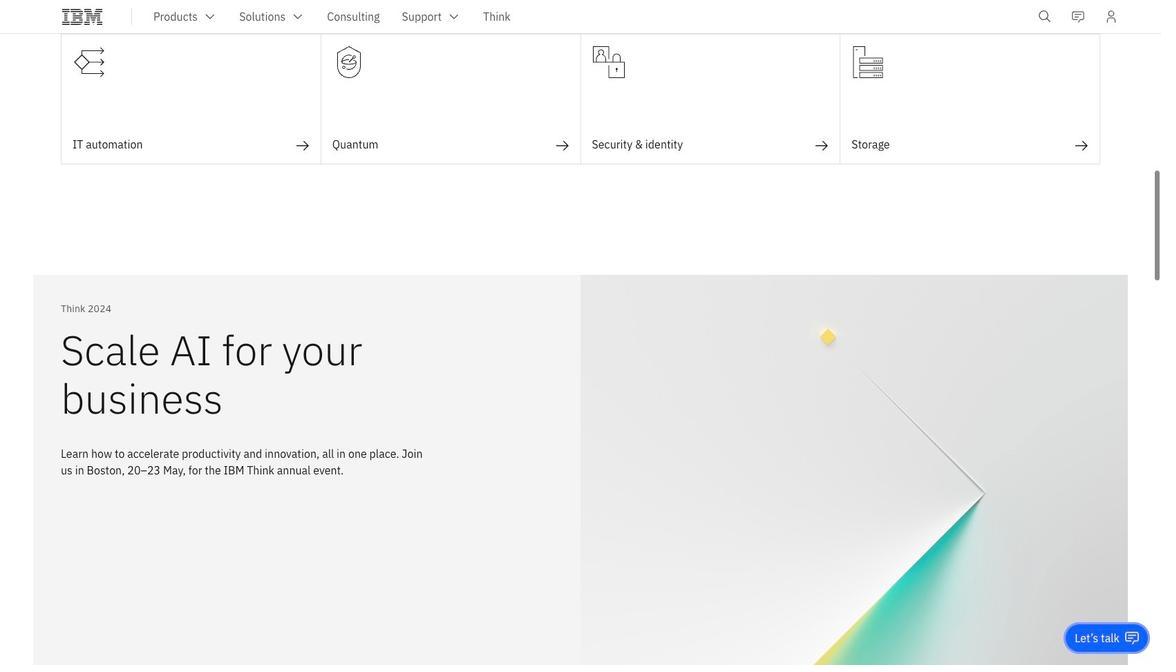 Task type: locate. For each thing, give the bounding box(es) containing it.
let's talk element
[[1076, 631, 1120, 647]]



